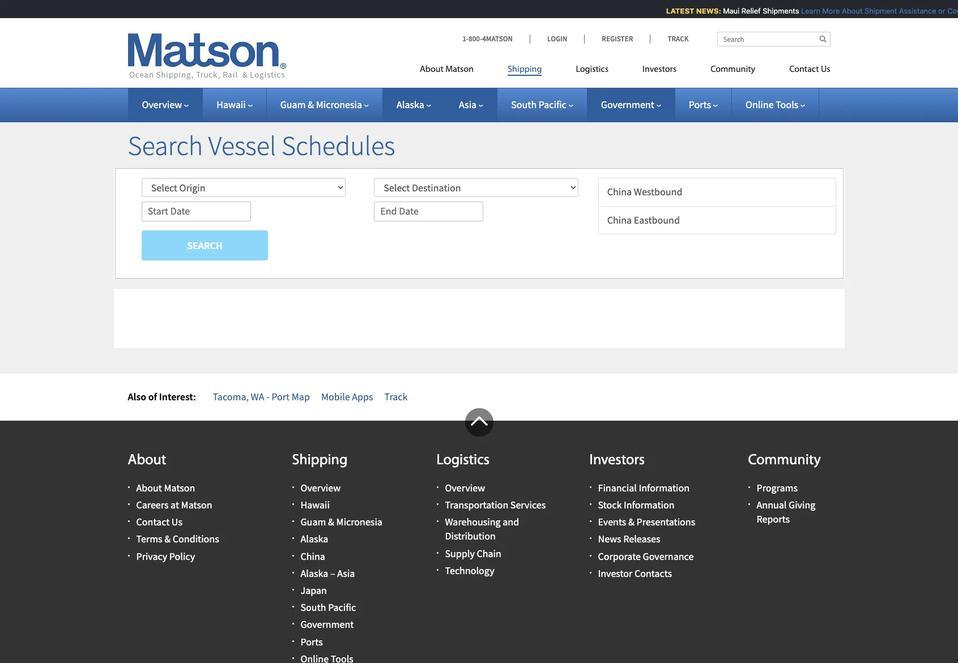 Task type: vqa. For each thing, say whether or not it's contained in the screenshot.
REGISTER
yes



Task type: describe. For each thing, give the bounding box(es) containing it.
search button
[[142, 231, 268, 261]]

login
[[548, 34, 568, 44]]

mobile
[[321, 391, 350, 404]]

conditions
[[173, 533, 219, 546]]

& up schedules
[[308, 98, 314, 111]]

0 horizontal spatial overview link
[[142, 98, 189, 111]]

or
[[934, 6, 941, 15]]

community inside footer
[[749, 453, 821, 469]]

supply
[[445, 547, 475, 560]]

transportation services link
[[445, 499, 546, 512]]

search for search
[[187, 239, 223, 252]]

cont
[[943, 6, 959, 15]]

End date text field
[[374, 202, 484, 221]]

japan
[[301, 584, 327, 598]]

china eastbound
[[608, 214, 680, 227]]

asia inside overview hawaii guam & micronesia alaska china alaska – asia japan south pacific government ports
[[337, 567, 355, 580]]

guam inside overview hawaii guam & micronesia alaska china alaska – asia japan south pacific government ports
[[301, 516, 326, 529]]

about matson link for shipping link
[[420, 60, 491, 83]]

top menu navigation
[[420, 60, 831, 83]]

events
[[598, 516, 627, 529]]

technology link
[[445, 565, 495, 578]]

guam & micronesia link for the 'asia' link
[[280, 98, 369, 111]]

financial information stock information events & presentations news releases corporate governance investor contacts
[[598, 482, 696, 580]]

wa
[[251, 391, 264, 404]]

china for china eastbound
[[608, 214, 632, 227]]

alaska link for the 'asia' link
[[397, 98, 431, 111]]

china westbound
[[608, 185, 683, 198]]

news:
[[692, 6, 717, 15]]

0 vertical spatial ports link
[[689, 98, 718, 111]]

about for about
[[128, 453, 166, 469]]

us inside "about matson careers at matson contact us terms & conditions privacy policy"
[[172, 516, 183, 529]]

china westbound link
[[599, 178, 837, 207]]

chain
[[477, 547, 502, 560]]

overview transportation services warehousing and distribution supply chain technology
[[445, 482, 546, 578]]

map
[[292, 391, 310, 404]]

shipping link
[[491, 60, 559, 83]]

1 horizontal spatial ports
[[689, 98, 711, 111]]

relief
[[737, 6, 756, 15]]

search vessel schedules
[[128, 129, 395, 163]]

china eastbound link
[[599, 206, 837, 235]]

-
[[266, 391, 270, 404]]

contact us
[[790, 65, 831, 74]]

1-800-4matson link
[[463, 34, 530, 44]]

programs
[[757, 482, 798, 495]]

ports inside overview hawaii guam & micronesia alaska china alaska – asia japan south pacific government ports
[[301, 636, 323, 649]]

1 vertical spatial ports link
[[301, 636, 323, 649]]

logistics inside logistics link
[[576, 65, 609, 74]]

japan link
[[301, 584, 327, 598]]

0 vertical spatial alaska
[[397, 98, 425, 111]]

assistance
[[895, 6, 932, 15]]

1 horizontal spatial asia
[[459, 98, 477, 111]]

technology
[[445, 565, 495, 578]]

register
[[602, 34, 633, 44]]

south pacific
[[511, 98, 567, 111]]

logistics link
[[559, 60, 626, 83]]

& inside "about matson careers at matson contact us terms & conditions privacy policy"
[[165, 533, 171, 546]]

stock information link
[[598, 499, 675, 512]]

and
[[503, 516, 519, 529]]

1-
[[463, 34, 469, 44]]

1 vertical spatial contact us link
[[136, 516, 183, 529]]

tools
[[776, 98, 799, 111]]

maui
[[719, 6, 735, 15]]

corporate
[[598, 550, 641, 563]]

china link
[[301, 550, 325, 563]]

corporate governance link
[[598, 550, 694, 563]]

tacoma, wa - port map
[[213, 391, 310, 404]]

also of interest:
[[128, 391, 196, 404]]

about for about matson
[[420, 65, 444, 74]]

reports
[[757, 513, 790, 526]]

community inside top menu navigation
[[711, 65, 756, 74]]

south inside overview hawaii guam & micronesia alaska china alaska – asia japan south pacific government ports
[[301, 602, 326, 615]]

search image
[[820, 35, 827, 43]]

vessel
[[208, 129, 276, 163]]

news releases link
[[598, 533, 661, 546]]

china inside overview hawaii guam & micronesia alaska china alaska – asia japan south pacific government ports
[[301, 550, 325, 563]]

1 vertical spatial south pacific link
[[301, 602, 356, 615]]

mobile apps link
[[321, 391, 373, 404]]

hawaii inside overview hawaii guam & micronesia alaska china alaska – asia japan south pacific government ports
[[301, 499, 330, 512]]

register link
[[585, 34, 650, 44]]

china for china westbound
[[608, 185, 632, 198]]

presentations
[[637, 516, 696, 529]]

1 vertical spatial alaska
[[301, 533, 328, 546]]

online tools link
[[746, 98, 806, 111]]

releases
[[624, 533, 661, 546]]

us inside top menu navigation
[[821, 65, 831, 74]]

also
[[128, 391, 146, 404]]

shipments
[[758, 6, 795, 15]]

eastbound
[[634, 214, 680, 227]]

overview hawaii guam & micronesia alaska china alaska – asia japan south pacific government ports
[[301, 482, 383, 649]]

online tools
[[746, 98, 799, 111]]

investors inside top menu navigation
[[643, 65, 677, 74]]

1 vertical spatial track link
[[385, 391, 408, 404]]

hawaii link for the leftmost the overview link
[[217, 98, 253, 111]]

government inside overview hawaii guam & micronesia alaska china alaska – asia japan south pacific government ports
[[301, 619, 354, 632]]

interest:
[[159, 391, 196, 404]]

privacy policy link
[[136, 550, 195, 563]]

privacy
[[136, 550, 167, 563]]

hawaii link for the overview link associated with shipping
[[301, 499, 330, 512]]

news
[[598, 533, 622, 546]]

contact inside "about matson careers at matson contact us terms & conditions privacy policy"
[[136, 516, 170, 529]]

programs annual giving reports
[[757, 482, 816, 526]]

& inside the financial information stock information events & presentations news releases corporate governance investor contacts
[[629, 516, 635, 529]]

about matson link for careers at matson link
[[136, 482, 195, 495]]

policy
[[169, 550, 195, 563]]

stock
[[598, 499, 622, 512]]

2 vertical spatial matson
[[181, 499, 212, 512]]

of
[[148, 391, 157, 404]]

careers
[[136, 499, 169, 512]]

1 horizontal spatial government link
[[601, 98, 661, 111]]

pacific inside overview hawaii guam & micronesia alaska china alaska – asia japan south pacific government ports
[[328, 602, 356, 615]]

distribution
[[445, 530, 496, 543]]

annual giving reports link
[[757, 499, 816, 526]]

matson for about matson
[[446, 65, 474, 74]]

learn
[[797, 6, 816, 15]]

asia link
[[459, 98, 484, 111]]

terms & conditions link
[[136, 533, 219, 546]]



Task type: locate. For each thing, give the bounding box(es) containing it.
1 vertical spatial asia
[[337, 567, 355, 580]]

1 vertical spatial micronesia
[[336, 516, 383, 529]]

0 vertical spatial guam & micronesia link
[[280, 98, 369, 111]]

about inside top menu navigation
[[420, 65, 444, 74]]

contacts
[[635, 567, 672, 580]]

1 horizontal spatial track
[[668, 34, 689, 44]]

1 vertical spatial information
[[624, 499, 675, 512]]

0 vertical spatial government
[[601, 98, 655, 111]]

contact us link down careers
[[136, 516, 183, 529]]

tacoma,
[[213, 391, 249, 404]]

4matson
[[483, 34, 513, 44]]

1 horizontal spatial contact us link
[[773, 60, 831, 83]]

south
[[511, 98, 537, 111], [301, 602, 326, 615]]

contact us link up tools
[[773, 60, 831, 83]]

search
[[128, 129, 203, 163], [187, 239, 223, 252]]

latest news: maui relief shipments learn more about shipment assistance or cont
[[662, 6, 959, 15]]

0 vertical spatial south pacific link
[[511, 98, 574, 111]]

alaska link up china link
[[301, 533, 328, 546]]

investors up the financial
[[590, 453, 645, 469]]

0 vertical spatial ports
[[689, 98, 711, 111]]

0 horizontal spatial hawaii
[[217, 98, 246, 111]]

asia down about matson
[[459, 98, 477, 111]]

community up the online
[[711, 65, 756, 74]]

overview
[[142, 98, 182, 111], [301, 482, 341, 495], [445, 482, 485, 495]]

search inside "button"
[[187, 239, 223, 252]]

0 horizontal spatial contact us link
[[136, 516, 183, 529]]

logistics down backtop image
[[437, 453, 490, 469]]

warehousing and distribution link
[[445, 516, 519, 543]]

2 vertical spatial china
[[301, 550, 325, 563]]

0 vertical spatial contact us link
[[773, 60, 831, 83]]

backtop image
[[465, 409, 493, 437]]

0 vertical spatial asia
[[459, 98, 477, 111]]

0 vertical spatial search
[[128, 129, 203, 163]]

0 vertical spatial china
[[608, 185, 632, 198]]

guam up china link
[[301, 516, 326, 529]]

south down japan
[[301, 602, 326, 615]]

1 horizontal spatial south pacific link
[[511, 98, 574, 111]]

contact us link
[[773, 60, 831, 83], [136, 516, 183, 529]]

guam up search vessel schedules
[[280, 98, 306, 111]]

0 vertical spatial us
[[821, 65, 831, 74]]

latest
[[662, 6, 690, 15]]

0 vertical spatial track link
[[650, 34, 689, 44]]

guam & micronesia link for china link
[[301, 516, 383, 529]]

1 vertical spatial track
[[385, 391, 408, 404]]

matson up at
[[164, 482, 195, 495]]

us down search image
[[821, 65, 831, 74]]

1 vertical spatial contact
[[136, 516, 170, 529]]

apps
[[352, 391, 373, 404]]

& up the news releases link
[[629, 516, 635, 529]]

about matson link up careers at matson link
[[136, 482, 195, 495]]

matson down '1-'
[[446, 65, 474, 74]]

Start date text field
[[142, 202, 251, 221]]

1 vertical spatial guam & micronesia link
[[301, 516, 383, 529]]

pacific down '–'
[[328, 602, 356, 615]]

track right apps
[[385, 391, 408, 404]]

& inside overview hawaii guam & micronesia alaska china alaska – asia japan south pacific government ports
[[328, 516, 334, 529]]

1 vertical spatial guam
[[301, 516, 326, 529]]

0 vertical spatial information
[[639, 482, 690, 495]]

more
[[818, 6, 836, 15]]

2 horizontal spatial overview
[[445, 482, 485, 495]]

track for rightmost track link
[[668, 34, 689, 44]]

contact down careers
[[136, 516, 170, 529]]

1 horizontal spatial hawaii link
[[301, 499, 330, 512]]

0 horizontal spatial overview
[[142, 98, 182, 111]]

overview for overview hawaii guam & micronesia alaska china alaska – asia japan south pacific government ports
[[301, 482, 341, 495]]

logistics down register link
[[576, 65, 609, 74]]

china left 'eastbound'
[[608, 214, 632, 227]]

track link down latest
[[650, 34, 689, 44]]

1 vertical spatial community
[[749, 453, 821, 469]]

1 horizontal spatial hawaii
[[301, 499, 330, 512]]

pacific
[[539, 98, 567, 111], [328, 602, 356, 615]]

alaska up japan link
[[301, 567, 328, 580]]

alaska
[[397, 98, 425, 111], [301, 533, 328, 546], [301, 567, 328, 580]]

south pacific link
[[511, 98, 574, 111], [301, 602, 356, 615]]

about inside "about matson careers at matson contact us terms & conditions privacy policy"
[[136, 482, 162, 495]]

0 horizontal spatial hawaii link
[[217, 98, 253, 111]]

warehousing
[[445, 516, 501, 529]]

& up privacy policy link
[[165, 533, 171, 546]]

about matson
[[420, 65, 474, 74]]

matson right at
[[181, 499, 212, 512]]

tacoma, wa - port map link
[[213, 391, 310, 404]]

0 horizontal spatial ports link
[[301, 636, 323, 649]]

1 vertical spatial china
[[608, 214, 632, 227]]

community
[[711, 65, 756, 74], [749, 453, 821, 469]]

overview for overview transportation services warehousing and distribution supply chain technology
[[445, 482, 485, 495]]

0 vertical spatial community
[[711, 65, 756, 74]]

1 horizontal spatial south
[[511, 98, 537, 111]]

alaska up china link
[[301, 533, 328, 546]]

micronesia inside overview hawaii guam & micronesia alaska china alaska – asia japan south pacific government ports
[[336, 516, 383, 529]]

port
[[272, 391, 290, 404]]

hawaii
[[217, 98, 246, 111], [301, 499, 330, 512]]

guam & micronesia link up schedules
[[280, 98, 369, 111]]

south pacific link down shipping link
[[511, 98, 574, 111]]

hawaii link up china link
[[301, 499, 330, 512]]

ports link down community link
[[689, 98, 718, 111]]

2 horizontal spatial overview link
[[445, 482, 485, 495]]

0 horizontal spatial south
[[301, 602, 326, 615]]

0 horizontal spatial track
[[385, 391, 408, 404]]

1 vertical spatial hawaii link
[[301, 499, 330, 512]]

1 vertical spatial matson
[[164, 482, 195, 495]]

giving
[[789, 499, 816, 512]]

events & presentations link
[[598, 516, 696, 529]]

0 vertical spatial logistics
[[576, 65, 609, 74]]

financial
[[598, 482, 637, 495]]

shipping inside top menu navigation
[[508, 65, 542, 74]]

contact inside top menu navigation
[[790, 65, 819, 74]]

0 horizontal spatial shipping
[[292, 453, 348, 469]]

shipment
[[860, 6, 893, 15]]

alaska – asia link
[[301, 567, 355, 580]]

alaska link for china link
[[301, 533, 328, 546]]

terms
[[136, 533, 162, 546]]

learn more about shipment assistance or cont link
[[797, 6, 959, 15]]

about for about matson careers at matson contact us terms & conditions privacy policy
[[136, 482, 162, 495]]

1 vertical spatial shipping
[[292, 453, 348, 469]]

0 vertical spatial track
[[668, 34, 689, 44]]

hawaii link up vessel
[[217, 98, 253, 111]]

ports
[[689, 98, 711, 111], [301, 636, 323, 649]]

guam & micronesia link up china link
[[301, 516, 383, 529]]

1 vertical spatial pacific
[[328, 602, 356, 615]]

hawaii link inside footer
[[301, 499, 330, 512]]

track link right apps
[[385, 391, 408, 404]]

us up terms & conditions link
[[172, 516, 183, 529]]

contact
[[790, 65, 819, 74], [136, 516, 170, 529]]

1 vertical spatial alaska link
[[301, 533, 328, 546]]

0 vertical spatial pacific
[[539, 98, 567, 111]]

china up alaska – asia 'link' in the left of the page
[[301, 550, 325, 563]]

1 vertical spatial us
[[172, 516, 183, 529]]

alaska down about matson
[[397, 98, 425, 111]]

1 horizontal spatial shipping
[[508, 65, 542, 74]]

1 horizontal spatial overview
[[301, 482, 341, 495]]

transportation
[[445, 499, 509, 512]]

1 vertical spatial investors
[[590, 453, 645, 469]]

overview inside overview transportation services warehousing and distribution supply chain technology
[[445, 482, 485, 495]]

& up '–'
[[328, 516, 334, 529]]

0 horizontal spatial government link
[[301, 619, 354, 632]]

overview link for logistics
[[445, 482, 485, 495]]

track for bottommost track link
[[385, 391, 408, 404]]

governance
[[643, 550, 694, 563]]

1 vertical spatial south
[[301, 602, 326, 615]]

careers at matson link
[[136, 499, 212, 512]]

china up china eastbound
[[608, 185, 632, 198]]

matson for about matson careers at matson contact us terms & conditions privacy policy
[[164, 482, 195, 495]]

1 horizontal spatial ports link
[[689, 98, 718, 111]]

1 horizontal spatial pacific
[[539, 98, 567, 111]]

alaska link
[[397, 98, 431, 111], [301, 533, 328, 546]]

government link down top menu navigation
[[601, 98, 661, 111]]

contact up tools
[[790, 65, 819, 74]]

1 vertical spatial government
[[301, 619, 354, 632]]

logistics
[[576, 65, 609, 74], [437, 453, 490, 469]]

hawaii up china link
[[301, 499, 330, 512]]

community up programs
[[749, 453, 821, 469]]

1 vertical spatial hawaii
[[301, 499, 330, 512]]

0 horizontal spatial south pacific link
[[301, 602, 356, 615]]

0 horizontal spatial alaska link
[[301, 533, 328, 546]]

government down japan
[[301, 619, 354, 632]]

overview for overview
[[142, 98, 182, 111]]

mobile apps
[[321, 391, 373, 404]]

government link down japan
[[301, 619, 354, 632]]

1 horizontal spatial overview link
[[301, 482, 341, 495]]

at
[[171, 499, 179, 512]]

0 vertical spatial investors
[[643, 65, 677, 74]]

ports link down japan
[[301, 636, 323, 649]]

0 vertical spatial guam
[[280, 98, 306, 111]]

0 horizontal spatial us
[[172, 516, 183, 529]]

800-
[[469, 34, 483, 44]]

overview inside overview hawaii guam & micronesia alaska china alaska – asia japan south pacific government ports
[[301, 482, 341, 495]]

login link
[[530, 34, 585, 44]]

investors inside footer
[[590, 453, 645, 469]]

0 vertical spatial government link
[[601, 98, 661, 111]]

None search field
[[717, 32, 831, 46]]

micronesia
[[316, 98, 362, 111], [336, 516, 383, 529]]

blue matson logo with ocean, shipping, truck, rail and logistics written beneath it. image
[[128, 33, 287, 80]]

–
[[330, 567, 335, 580]]

1 vertical spatial logistics
[[437, 453, 490, 469]]

about matson careers at matson contact us terms & conditions privacy policy
[[136, 482, 219, 563]]

matson inside top menu navigation
[[446, 65, 474, 74]]

westbound
[[634, 185, 683, 198]]

1 horizontal spatial about matson link
[[420, 60, 491, 83]]

0 horizontal spatial asia
[[337, 567, 355, 580]]

logistics inside footer
[[437, 453, 490, 469]]

pacific down shipping link
[[539, 98, 567, 111]]

1 horizontal spatial logistics
[[576, 65, 609, 74]]

1 vertical spatial government link
[[301, 619, 354, 632]]

financial information link
[[598, 482, 690, 495]]

0 horizontal spatial contact
[[136, 516, 170, 529]]

0 horizontal spatial about matson link
[[136, 482, 195, 495]]

0 horizontal spatial government
[[301, 619, 354, 632]]

0 vertical spatial micronesia
[[316, 98, 362, 111]]

0 vertical spatial hawaii
[[217, 98, 246, 111]]

0 vertical spatial matson
[[446, 65, 474, 74]]

0 vertical spatial contact
[[790, 65, 819, 74]]

Search search field
[[717, 32, 831, 46]]

ports link
[[689, 98, 718, 111], [301, 636, 323, 649]]

0 horizontal spatial track link
[[385, 391, 408, 404]]

shipping
[[508, 65, 542, 74], [292, 453, 348, 469]]

investor contacts link
[[598, 567, 672, 580]]

footer
[[0, 409, 959, 664]]

hawaii up vessel
[[217, 98, 246, 111]]

government down top menu navigation
[[601, 98, 655, 111]]

1 vertical spatial about matson link
[[136, 482, 195, 495]]

1 vertical spatial ports
[[301, 636, 323, 649]]

track down latest
[[668, 34, 689, 44]]

0 vertical spatial south
[[511, 98, 537, 111]]

search for search vessel schedules
[[128, 129, 203, 163]]

0 vertical spatial hawaii link
[[217, 98, 253, 111]]

information up 'events & presentations' link
[[624, 499, 675, 512]]

0 vertical spatial shipping
[[508, 65, 542, 74]]

schedules
[[282, 129, 395, 163]]

footer containing about
[[0, 409, 959, 664]]

investors down register link
[[643, 65, 677, 74]]

2 vertical spatial alaska
[[301, 567, 328, 580]]

matson
[[446, 65, 474, 74], [164, 482, 195, 495], [181, 499, 212, 512]]

1 horizontal spatial us
[[821, 65, 831, 74]]

1 horizontal spatial government
[[601, 98, 655, 111]]

ports down community link
[[689, 98, 711, 111]]

investors link
[[626, 60, 694, 83]]

0 horizontal spatial ports
[[301, 636, 323, 649]]

alaska link down about matson
[[397, 98, 431, 111]]

investors
[[643, 65, 677, 74], [590, 453, 645, 469]]

south down shipping link
[[511, 98, 537, 111]]

overview link for shipping
[[301, 482, 341, 495]]

annual
[[757, 499, 787, 512]]

south pacific link down japan
[[301, 602, 356, 615]]

information up stock information link
[[639, 482, 690, 495]]

1-800-4matson
[[463, 34, 513, 44]]

investor
[[598, 567, 633, 580]]

1 horizontal spatial alaska link
[[397, 98, 431, 111]]

supply chain link
[[445, 547, 502, 560]]

hawaii link
[[217, 98, 253, 111], [301, 499, 330, 512]]

1 horizontal spatial contact
[[790, 65, 819, 74]]

0 horizontal spatial pacific
[[328, 602, 356, 615]]

asia right '–'
[[337, 567, 355, 580]]

about matson link down '1-'
[[420, 60, 491, 83]]

1 horizontal spatial track link
[[650, 34, 689, 44]]

ports down japan
[[301, 636, 323, 649]]



